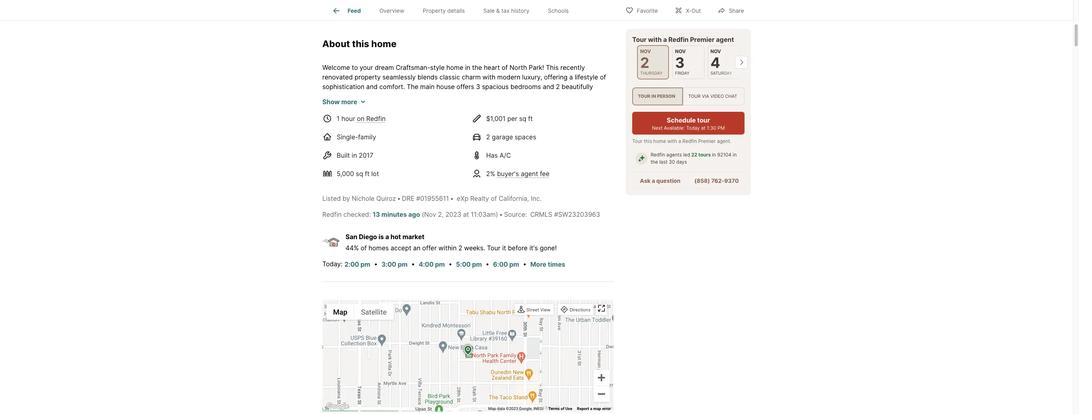 Task type: vqa. For each thing, say whether or not it's contained in the screenshot.
you'll
no



Task type: locate. For each thing, give the bounding box(es) containing it.
google,
[[519, 407, 533, 412]]

via
[[702, 93, 709, 99]]

pm right 4:00
[[435, 261, 445, 269]]

0 horizontal spatial or
[[323, 159, 329, 167]]

3 nov from the left
[[711, 48, 721, 54]]

0 horizontal spatial it's
[[530, 244, 538, 252]]

0 vertical spatial this
[[546, 63, 559, 71]]

1 horizontal spatial offers
[[457, 83, 475, 91]]

within
[[439, 244, 457, 252]]

home down next
[[654, 138, 666, 144]]

redfin up last
[[651, 152, 665, 158]]

appointed
[[323, 92, 353, 100]]

this up offering
[[546, 63, 559, 71]]

nov down tour with a redfin premier agent at the right of page
[[675, 48, 686, 54]]

to right hot
[[402, 236, 408, 244]]

sunshine
[[526, 169, 553, 177]]

positioned
[[542, 227, 574, 235]]

tab list
[[323, 0, 585, 20]]

0 horizontal spatial nov
[[640, 48, 651, 54]]

offers down listed
[[323, 207, 340, 215]]

1 nov from the left
[[640, 48, 651, 54]]

desk,
[[494, 131, 511, 139]]

0 vertical spatial house
[[437, 83, 455, 91]]

tour
[[697, 116, 710, 124]]

al
[[435, 179, 440, 187]]

premier up 4 at right top
[[690, 35, 715, 43]]

property details tab
[[414, 1, 474, 20]]

creating
[[438, 111, 462, 119]]

map region
[[309, 202, 616, 415]]

this
[[352, 38, 369, 50], [528, 92, 539, 100], [444, 121, 455, 129], [644, 138, 652, 144], [528, 159, 539, 167], [336, 236, 347, 244], [385, 255, 397, 263]]

1 vertical spatial wood
[[512, 131, 529, 139]]

fenced
[[323, 188, 343, 196]]

and up bathrooms.
[[366, 83, 378, 91]]

pm right 3:00
[[398, 261, 408, 269]]

of
[[502, 63, 508, 71], [600, 73, 606, 81], [491, 195, 497, 203], [368, 207, 375, 215], [361, 244, 367, 252], [412, 246, 418, 254], [342, 265, 349, 273], [561, 407, 565, 412]]

and up community,
[[599, 188, 610, 196]]

bedrooms
[[511, 83, 541, 91]]

1 vertical spatial premier
[[698, 138, 716, 144]]

original right per
[[519, 111, 542, 119]]

2 garage spaces
[[486, 133, 537, 141]]

1 horizontal spatial at
[[701, 125, 706, 131]]

guests, down "trim/casings,"
[[541, 150, 563, 158]]

1 horizontal spatial 3
[[675, 54, 685, 71]]

2 horizontal spatial an
[[434, 150, 441, 158]]

offers up carefully
[[457, 83, 475, 91]]

None button
[[637, 45, 669, 79], [673, 45, 705, 79], [708, 45, 740, 79], [637, 45, 669, 79], [673, 45, 705, 79], [708, 45, 740, 79]]

in
[[465, 63, 471, 71], [521, 92, 526, 100], [652, 93, 656, 99], [447, 131, 452, 139], [599, 131, 605, 139], [365, 140, 370, 148], [352, 151, 357, 159], [712, 152, 716, 158], [733, 152, 737, 158], [555, 169, 560, 177], [510, 179, 516, 187], [345, 188, 350, 196]]

1 horizontal spatial is
[[514, 236, 519, 244]]

about this home
[[323, 38, 397, 50]]

0 vertical spatial dining
[[384, 140, 402, 148]]

1 horizontal spatial ft
[[528, 115, 533, 123]]

0 horizontal spatial at
[[463, 211, 469, 219]]

fee
[[540, 170, 550, 178]]

sale & tax history tab
[[474, 1, 539, 20]]

&
[[496, 7, 500, 14]]

• left 'with'
[[500, 211, 503, 219]]

for down separate/private at the top of the page
[[531, 150, 539, 158]]

premier up tours
[[698, 138, 716, 144]]

diego inside welcome to your dream craftsman-style home in the heart of north park! this recently renovated property seamlessly blends classic charm with modern luxury, offering a lifestyle of sophistication and comfort. the main house offers 3 spacious bedrooms and 2 beautifully appointed bathrooms. every detail has been carefully considered in this renovation, from the gleaming quartz countertops to the warm wood laminate flooring. the kitchen boasts brand new appliances and custom tile work, creating a chef's paradise. original craftsman built-ins add character and functionality, making this space truly unique. original elements throughout the house include the fireplace with built in shelving and desk, wood trim/casings, and built in china cabinet in the dining    beyond the main house, through a separate/private entrance, you'll discover a versatile adu/studio with an additional bathroom, perfect for guests, a home office, or rental income. the possibilities are endless, allowing you to tailor this space to your specific needs with a kitchenette and laundry hookups. enjoy the california sunshine in your private outdoor oasis. entertain guests, dine al fresco, or simply relax in your own sanctuary with a fenced in front and side yard, garden boxes, and a deck! the garage provides convenience and additional storage space. north park, known for its vibrant atmosphere and artistic community, offers an array of trendy cafes, boutiques, and eclectic dining options. explore nearby balboa park, the san diego zoo, and numerous cultural attractions. with convenient access to major highways, downtown san diego, and stunning beaches, you're perfectly positioned to enjoy all that this dynamic city has to offer. this craftsman masterpiece is not just a home; it's a lifestyle. experience the perfect blend of historic charm and contemporary living. don't miss the opportunity to make this north park gem your own. schedule a viewing today and step into the future of luxurious urban living.
[[365, 217, 382, 225]]

the right family on the top of page
[[378, 131, 388, 139]]

1 horizontal spatial perfect
[[507, 150, 529, 158]]

1 horizontal spatial for
[[531, 150, 539, 158]]

0 vertical spatial premier
[[690, 35, 715, 43]]

1 horizontal spatial agent
[[716, 35, 734, 43]]

and up its at the left top of page
[[458, 188, 469, 196]]

0 vertical spatial diego
[[365, 217, 382, 225]]

diego inside 'san diego is a hot market 44% of homes accept an offer within 2 weeks. tour it before it's gone!'
[[359, 233, 377, 241]]

original up spaces
[[516, 121, 539, 129]]

in right the 92104
[[733, 152, 737, 158]]

nearby
[[560, 207, 581, 215]]

3 pm from the left
[[435, 261, 445, 269]]

park, up highways,
[[323, 217, 338, 225]]

0 horizontal spatial agent
[[521, 170, 538, 178]]

home down entrance, in the top of the page
[[570, 150, 587, 158]]

craftsman up elements
[[544, 111, 575, 119]]

0 vertical spatial agent
[[716, 35, 734, 43]]

boutiques,
[[418, 207, 450, 215]]

1 vertical spatial schedule
[[479, 255, 507, 263]]

1 vertical spatial perfect
[[370, 246, 392, 254]]

nov 4 saturday
[[711, 48, 732, 76]]

park, down 'garden'
[[420, 198, 435, 206]]

0 vertical spatial an
[[434, 150, 441, 158]]

0 vertical spatial schedule
[[667, 116, 696, 124]]

0 vertical spatial map
[[333, 308, 348, 317]]

list box
[[632, 87, 745, 105]]

san
[[351, 217, 363, 225], [388, 227, 399, 235], [346, 233, 358, 241]]

california
[[496, 169, 524, 177]]

1 horizontal spatial additional
[[443, 150, 472, 158]]

tour for tour in person
[[638, 93, 651, 99]]

this up historic
[[427, 236, 440, 244]]

dining
[[384, 140, 402, 148], [490, 207, 508, 215]]

house
[[437, 83, 455, 91], [334, 131, 353, 139]]

the up detail
[[407, 83, 419, 91]]

north up cafes,
[[400, 198, 418, 206]]

it's
[[571, 236, 580, 244], [530, 244, 538, 252]]

nov inside nov 3 friday
[[675, 48, 686, 54]]

1 vertical spatial for
[[458, 198, 467, 206]]

is
[[379, 233, 384, 241], [514, 236, 519, 244]]

and down offering
[[543, 83, 554, 91]]

throughout
[[570, 121, 604, 129]]

comfort.
[[380, 83, 405, 91]]

living.
[[522, 246, 540, 254], [398, 265, 416, 273]]

sq up oasis.
[[356, 170, 363, 178]]

2 inside welcome to your dream craftsman-style home in the heart of north park! this recently renovated property seamlessly blends classic charm with modern luxury, offering a lifestyle of sophistication and comfort. the main house offers 3 spacious bedrooms and 2 beautifully appointed bathrooms. every detail has been carefully considered in this renovation, from the gleaming quartz countertops to the warm wood laminate flooring. the kitchen boasts brand new appliances and custom tile work, creating a chef's paradise. original craftsman built-ins add character and functionality, making this space truly unique. original elements throughout the house include the fireplace with built in shelving and desk, wood trim/casings, and built in china cabinet in the dining    beyond the main house, through a separate/private entrance, you'll discover a versatile adu/studio with an additional bathroom, perfect for guests, a home office, or rental income. the possibilities are endless, allowing you to tailor this space to your specific needs with a kitchenette and laundry hookups. enjoy the california sunshine in your private outdoor oasis. entertain guests, dine al fresco, or simply relax in your own sanctuary with a fenced in front and side yard, garden boxes, and a deck! the garage provides convenience and additional storage space. north park, known for its vibrant atmosphere and artistic community, offers an array of trendy cafes, boutiques, and eclectic dining options. explore nearby balboa park, the san diego zoo, and numerous cultural attractions. with convenient access to major highways, downtown san diego, and stunning beaches, you're perfectly positioned to enjoy all that this dynamic city has to offer. this craftsman masterpiece is not just a home; it's a lifestyle. experience the perfect blend of historic charm and contemporary living. don't miss the opportunity to make this north park gem your own. schedule a viewing today and step into the future of luxurious urban living.
[[556, 83, 560, 91]]

tour inside 'san diego is a hot market 44% of homes accept an offer within 2 weeks. tour it before it's gone!'
[[487, 244, 501, 252]]

0 horizontal spatial schedule
[[479, 255, 507, 263]]

an
[[434, 150, 441, 158], [342, 207, 349, 215], [413, 244, 421, 252]]

it's up viewing in the bottom left of the page
[[530, 244, 538, 252]]

has a/c
[[486, 151, 511, 159]]

the up simply
[[484, 169, 494, 177]]

and down possibilities at the top left of the page
[[399, 169, 410, 177]]

1 vertical spatial living.
[[398, 265, 416, 273]]

step
[[572, 255, 585, 263]]

1 vertical spatial park,
[[323, 217, 338, 225]]

house down character
[[334, 131, 353, 139]]

0 vertical spatial ft
[[528, 115, 533, 123]]

unique.
[[492, 121, 514, 129]]

schools tab
[[539, 1, 578, 20]]

spacious
[[482, 83, 509, 91]]

schedule inside schedule tour next available: today at 1:30 pm
[[667, 116, 696, 124]]

5 pm from the left
[[510, 261, 519, 269]]

or down "enjoy" on the top
[[465, 179, 471, 187]]

or up needs
[[323, 159, 329, 167]]

through
[[478, 140, 502, 148]]

terms of use
[[549, 407, 573, 412]]

1 horizontal spatial park,
[[420, 198, 435, 206]]

at right 2023
[[463, 211, 469, 219]]

thursday
[[640, 70, 663, 76]]

in inside in the last 30 days
[[733, 152, 737, 158]]

urban
[[379, 265, 397, 273]]

wood
[[450, 102, 467, 110], [512, 131, 529, 139]]

rental
[[331, 159, 348, 167]]

street view
[[527, 308, 551, 313]]

park
[[418, 255, 431, 263]]

1 vertical spatial ft
[[365, 170, 370, 178]]

heart
[[484, 63, 500, 71]]

0 horizontal spatial map
[[333, 308, 348, 317]]

provides
[[531, 188, 557, 196]]

main
[[420, 83, 435, 91], [440, 140, 454, 148]]

map inside popup button
[[333, 308, 348, 317]]

it
[[503, 244, 506, 252]]

• left more
[[523, 260, 527, 268]]

0 horizontal spatial main
[[420, 83, 435, 91]]

1 vertical spatial garage
[[508, 188, 529, 196]]

2,
[[438, 211, 444, 219]]

it's inside welcome to your dream craftsman-style home in the heart of north park! this recently renovated property seamlessly blends classic charm with modern luxury, offering a lifestyle of sophistication and comfort. the main house offers 3 spacious bedrooms and 2 beautifully appointed bathrooms. every detail has been carefully considered in this renovation, from the gleaming quartz countertops to the warm wood laminate flooring. the kitchen boasts brand new appliances and custom tile work, creating a chef's paradise. original craftsman built-ins add character and functionality, making this space truly unique. original elements throughout the house include the fireplace with built in shelving and desk, wood trim/casings, and built in china cabinet in the dining    beyond the main house, through a separate/private entrance, you'll discover a versatile adu/studio with an additional bathroom, perfect for guests, a home office, or rental income. the possibilities are endless, allowing you to tailor this space to your specific needs with a kitchenette and laundry hookups. enjoy the california sunshine in your private outdoor oasis. entertain guests, dine al fresco, or simply relax in your own sanctuary with a fenced in front and side yard, garden boxes, and a deck! the garage provides convenience and additional storage space. north park, known for its vibrant atmosphere and artistic community, offers an array of trendy cafes, boutiques, and eclectic dining options. explore nearby balboa park, the san diego zoo, and numerous cultural attractions. with convenient access to major highways, downtown san diego, and stunning beaches, you're perfectly positioned to enjoy all that this dynamic city has to offer. this craftsman masterpiece is not just a home; it's a lifestyle. experience the perfect blend of historic charm and contemporary living. don't miss the opportunity to make this north park gem your own. schedule a viewing today and step into the future of luxurious urban living.
[[571, 236, 580, 244]]

2 pm from the left
[[398, 261, 408, 269]]

home
[[372, 38, 397, 50], [447, 63, 464, 71], [654, 138, 666, 144], [570, 150, 587, 158]]

in right tours
[[712, 152, 716, 158]]

tour in person
[[638, 93, 676, 99]]

discover
[[323, 150, 348, 158]]

ask a question link
[[640, 177, 681, 184]]

and up entrance, in the top of the page
[[572, 131, 583, 139]]

menu bar
[[327, 304, 394, 320]]

sq right per
[[519, 115, 527, 123]]

nov
[[640, 48, 651, 54], [675, 48, 686, 54], [711, 48, 721, 54]]

guests, up yard,
[[396, 179, 419, 187]]

next image
[[735, 56, 748, 68]]

market
[[403, 233, 425, 241]]

and down "miss"
[[558, 255, 570, 263]]

is left the not
[[514, 236, 519, 244]]

0 vertical spatial at
[[701, 125, 706, 131]]

space
[[457, 121, 475, 129], [541, 159, 559, 167]]

1 vertical spatial diego
[[359, 233, 377, 241]]

1 vertical spatial main
[[440, 140, 454, 148]]

guests,
[[541, 150, 563, 158], [396, 179, 419, 187]]

1 vertical spatial map
[[488, 407, 496, 412]]

tab list containing feed
[[323, 0, 585, 20]]

main left house,
[[440, 140, 454, 148]]

3 down tour with a redfin premier agent at the right of page
[[675, 54, 685, 71]]

0 horizontal spatial this
[[427, 236, 440, 244]]

and down entertain
[[369, 188, 380, 196]]

0 vertical spatial additional
[[443, 150, 472, 158]]

a inside 'san diego is a hot market 44% of homes accept an offer within 2 weeks. tour it before it's gone!'
[[386, 233, 389, 241]]

north up modern
[[510, 63, 527, 71]]

0 horizontal spatial is
[[379, 233, 384, 241]]

additional up endless, on the top
[[443, 150, 472, 158]]

to left enjoy
[[575, 227, 581, 235]]

perfect down city
[[370, 246, 392, 254]]

(858) 762-9370
[[695, 177, 739, 184]]

in left heart on the left top of page
[[465, 63, 471, 71]]

0 horizontal spatial 3
[[476, 83, 480, 91]]

1 horizontal spatial schedule
[[667, 116, 696, 124]]

$1,001
[[486, 115, 506, 123]]

nov inside the nov 2 thursday
[[640, 48, 651, 54]]

in up sanctuary
[[555, 169, 560, 177]]

1 vertical spatial #
[[554, 211, 558, 219]]

terms
[[549, 407, 560, 412]]

0 vertical spatial north
[[510, 63, 527, 71]]

0 horizontal spatial craftsman
[[442, 236, 473, 244]]

1 horizontal spatial or
[[465, 179, 471, 187]]

92104
[[717, 152, 732, 158]]

nov for 4
[[711, 48, 721, 54]]

1 horizontal spatial nov
[[675, 48, 686, 54]]

menu bar containing map
[[327, 304, 394, 320]]

nov up thursday
[[640, 48, 651, 54]]

1 horizontal spatial an
[[413, 244, 421, 252]]

# right dre
[[416, 195, 421, 203]]

sophistication
[[323, 83, 365, 91]]

1 vertical spatial sq
[[356, 170, 363, 178]]

nov for 3
[[675, 48, 686, 54]]

of inside 'san diego is a hot market 44% of homes accept an offer within 2 weeks. tour it before it's gone!'
[[361, 244, 367, 252]]

0 vertical spatial wood
[[450, 102, 467, 110]]

5:00
[[456, 261, 471, 269]]

2%
[[486, 170, 496, 178]]

dining down vibrant
[[490, 207, 508, 215]]

0 horizontal spatial an
[[342, 207, 349, 215]]

original
[[519, 111, 542, 119], [516, 121, 539, 129]]

bathrooms.
[[355, 92, 389, 100]]

ask a question
[[640, 177, 681, 184]]

1 vertical spatial space
[[541, 159, 559, 167]]

the left last
[[651, 159, 658, 165]]

satellite
[[361, 308, 387, 317]]

trim/casings,
[[531, 131, 570, 139]]

space up shelving
[[457, 121, 475, 129]]

dream
[[375, 63, 394, 71]]

0 horizontal spatial dining
[[384, 140, 402, 148]]

include
[[354, 131, 376, 139]]

schedule up available:
[[667, 116, 696, 124]]

2 vertical spatial an
[[413, 244, 421, 252]]

add
[[323, 121, 334, 129]]

the up work, at top left
[[420, 102, 430, 110]]

the down relax
[[494, 188, 506, 196]]

artistic
[[551, 198, 572, 206]]

2 inside the nov 2 thursday
[[640, 54, 649, 71]]

fresco,
[[442, 179, 463, 187]]

1 horizontal spatial living.
[[522, 246, 540, 254]]

tour right the you'll
[[632, 138, 643, 144]]

1 horizontal spatial dining
[[490, 207, 508, 215]]

agent up own
[[521, 170, 538, 178]]

fireplace
[[390, 131, 416, 139]]

0 horizontal spatial space
[[457, 121, 475, 129]]

wood up the creating
[[450, 102, 467, 110]]

tax
[[502, 7, 510, 14]]

nov up 'saturday'
[[711, 48, 721, 54]]

miss
[[559, 246, 573, 254]]

blends
[[418, 73, 438, 81]]

property
[[423, 7, 446, 14]]

perfectly
[[513, 227, 540, 235]]

map for map data ©2023 google, inegi
[[488, 407, 496, 412]]

and down cafes,
[[399, 217, 410, 225]]

to up "california" on the top of the page
[[503, 159, 509, 167]]

list box containing tour in person
[[632, 87, 745, 105]]

the inside in the last 30 days
[[651, 159, 658, 165]]

considered
[[485, 92, 519, 100]]

schedule down contemporary
[[479, 255, 507, 263]]

schedule inside welcome to your dream craftsman-style home in the heart of north park! this recently renovated property seamlessly blends classic charm with modern luxury, offering a lifestyle of sophistication and comfort. the main house offers 3 spacious bedrooms and 2 beautifully appointed bathrooms. every detail has been carefully considered in this renovation, from the gleaming quartz countertops to the warm wood laminate flooring. the kitchen boasts brand new appliances and custom tile work, creating a chef's paradise. original craftsman built-ins add character and functionality, making this space truly unique. original elements throughout the house include the fireplace with built in shelving and desk, wood trim/casings, and built in china cabinet in the dining    beyond the main house, through a separate/private entrance, you'll discover a versatile adu/studio with an additional bathroom, perfect for guests, a home office, or rental income. the possibilities are endless, allowing you to tailor this space to your specific needs with a kitchenette and laundry hookups. enjoy the california sunshine in your private outdoor oasis. entertain guests, dine al fresco, or simply relax in your own sanctuary with a fenced in front and side yard, garden boxes, and a deck! the garage provides convenience and additional storage space. north park, known for its vibrant atmosphere and artistic community, offers an array of trendy cafes, boutiques, and eclectic dining options. explore nearby balboa park, the san diego zoo, and numerous cultural attractions. with convenient access to major highways, downtown san diego, and stunning beaches, you're perfectly positioned to enjoy all that this dynamic city has to offer. this craftsman masterpiece is not just a home; it's a lifestyle. experience the perfect blend of historic charm and contemporary living. don't miss the opportunity to make this north park gem your own. schedule a viewing today and step into the future of luxurious urban living.
[[479, 255, 507, 263]]

nov inside nov 4 saturday
[[711, 48, 721, 54]]

diego
[[365, 217, 382, 225], [359, 233, 377, 241]]

1 horizontal spatial it's
[[571, 236, 580, 244]]

1 built from the left
[[432, 131, 445, 139]]

0 horizontal spatial for
[[458, 198, 467, 206]]

1 vertical spatial additional
[[323, 198, 352, 206]]

brand
[[582, 102, 600, 110]]

0 vertical spatial has
[[428, 92, 439, 100]]

built in 2017
[[337, 151, 374, 159]]

living. right 3:00
[[398, 265, 416, 273]]

1 horizontal spatial built
[[585, 131, 598, 139]]

it's inside 'san diego is a hot market 44% of homes accept an offer within 2 weeks. tour it before it's gone!'
[[530, 244, 538, 252]]

2 vertical spatial north
[[398, 255, 416, 263]]

with down heart on the left top of page
[[483, 73, 496, 81]]

map left satellite popup button
[[333, 308, 348, 317]]

buyer's agent fee link
[[497, 170, 550, 178]]

of right 44%
[[361, 244, 367, 252]]

0 vertical spatial for
[[531, 150, 539, 158]]

#
[[416, 195, 421, 203], [554, 211, 558, 219]]

space up fee
[[541, 159, 559, 167]]

report a map error link
[[577, 407, 611, 412]]

0 horizontal spatial wood
[[450, 102, 467, 110]]

downtown
[[355, 227, 386, 235]]

1 vertical spatial at
[[463, 211, 469, 219]]

single-family
[[337, 133, 376, 141]]

map left data at the left bottom of page
[[488, 407, 496, 412]]

of down offer.
[[412, 246, 418, 254]]

an up are
[[434, 150, 441, 158]]

redfin down today
[[683, 138, 697, 144]]

0 vertical spatial space
[[457, 121, 475, 129]]

has up warm
[[428, 92, 439, 100]]

2 horizontal spatial nov
[[711, 48, 721, 54]]

2 nov from the left
[[675, 48, 686, 54]]



Task type: describe. For each thing, give the bounding box(es) containing it.
schools
[[548, 7, 569, 14]]

2023
[[446, 211, 462, 219]]

available:
[[664, 125, 685, 131]]

5,000
[[337, 170, 354, 178]]

balboa
[[583, 207, 604, 215]]

1 horizontal spatial house
[[437, 83, 455, 91]]

0 horizontal spatial guests,
[[396, 179, 419, 187]]

access
[[555, 217, 576, 225]]

in down bedrooms
[[521, 92, 526, 100]]

0 horizontal spatial park,
[[323, 217, 338, 225]]

and up include
[[367, 121, 378, 129]]

carefully
[[458, 92, 484, 100]]

tour for tour with a redfin premier agent
[[632, 35, 647, 43]]

welcome to your dream craftsman-style home in the heart of north park! this recently renovated property seamlessly blends classic charm with modern luxury, offering a lifestyle of sophistication and comfort. the main house offers 3 spacious bedrooms and 2 beautifully appointed bathrooms. every detail has been carefully considered in this renovation, from the gleaming quartz countertops to the warm wood laminate flooring. the kitchen boasts brand new appliances and custom tile work, creating a chef's paradise. original craftsman built-ins add character and functionality, making this space truly unique. original elements throughout the house include the fireplace with built in shelving and desk, wood trim/casings, and built in china cabinet in the dining    beyond the main house, through a separate/private entrance, you'll discover a versatile adu/studio with an additional bathroom, perfect for guests, a home office, or rental income. the possibilities are endless, allowing you to tailor this space to your specific needs with a kitchenette and laundry hookups. enjoy the california sunshine in your private outdoor oasis. entertain guests, dine al fresco, or simply relax in your own sanctuary with a fenced in front and side yard, garden boxes, and a deck! the garage provides convenience and additional storage space. north park, known for its vibrant atmosphere and artistic community, offers an array of trendy cafes, boutiques, and eclectic dining options. explore nearby balboa park, the san diego zoo, and numerous cultural attractions. with convenient access to major highways, downtown san diego, and stunning beaches, you're perfectly positioned to enjoy all that this dynamic city has to offer. this craftsman masterpiece is not just a home; it's a lifestyle. experience the perfect blend of historic charm and contemporary living. don't miss the opportunity to make this north park gem your own. schedule a viewing today and step into the future of luxurious urban living.
[[323, 63, 612, 273]]

in up versatile
[[365, 140, 370, 148]]

last
[[660, 159, 668, 165]]

0 horizontal spatial perfect
[[370, 246, 392, 254]]

viewing
[[514, 255, 538, 263]]

2 inside 'san diego is a hot market 44% of homes accept an offer within 2 weeks. tour it before it's gone!'
[[459, 244, 463, 252]]

the up kitchenette
[[375, 159, 387, 167]]

google image
[[325, 402, 351, 412]]

of down storage
[[368, 207, 375, 215]]

countertops
[[373, 102, 410, 110]]

on
[[357, 115, 365, 123]]

sw23203963
[[558, 211, 601, 219]]

street view button
[[516, 305, 553, 316]]

1 hour on redfin
[[337, 115, 386, 123]]

per
[[508, 115, 518, 123]]

the down add
[[323, 131, 332, 139]]

in left person
[[652, 93, 656, 99]]

1 vertical spatial craftsman
[[442, 236, 473, 244]]

convenient
[[520, 217, 553, 225]]

0 vertical spatial charm
[[462, 73, 481, 81]]

with down available:
[[668, 138, 677, 144]]

own
[[532, 179, 545, 187]]

you'll
[[591, 140, 606, 148]]

of left use
[[561, 407, 565, 412]]

and down 'numerous'
[[422, 227, 434, 235]]

highways,
[[323, 227, 353, 235]]

1 horizontal spatial wood
[[512, 131, 529, 139]]

report a map error
[[577, 407, 611, 412]]

park!
[[529, 63, 544, 71]]

dine
[[420, 179, 433, 187]]

0 horizontal spatial ft
[[365, 170, 370, 178]]

homes
[[369, 244, 389, 252]]

new
[[323, 111, 335, 119]]

in down buyer's at left top
[[510, 179, 516, 187]]

0 vertical spatial original
[[519, 111, 542, 119]]

1 vertical spatial this
[[427, 236, 440, 244]]

1 horizontal spatial space
[[541, 159, 559, 167]]

in up the you'll
[[599, 131, 605, 139]]

has
[[486, 151, 498, 159]]

1 horizontal spatial this
[[546, 63, 559, 71]]

1 vertical spatial an
[[342, 207, 349, 215]]

weeks.
[[464, 244, 485, 252]]

and up cultural
[[451, 207, 463, 215]]

single-
[[337, 133, 358, 141]]

show
[[323, 98, 340, 106]]

not
[[521, 236, 531, 244]]

relax
[[494, 179, 508, 187]]

your up sanctuary
[[562, 169, 575, 177]]

1 horizontal spatial #
[[554, 211, 558, 219]]

the left kitchen
[[522, 102, 534, 110]]

with up oasis.
[[343, 169, 356, 177]]

directions
[[570, 308, 591, 313]]

1 horizontal spatial has
[[428, 92, 439, 100]]

city
[[377, 236, 388, 244]]

redfin down listed
[[323, 211, 342, 219]]

to up sanctuary
[[561, 159, 567, 167]]

oasis.
[[348, 179, 366, 187]]

1 vertical spatial house
[[334, 131, 353, 139]]

of up modern
[[502, 63, 508, 71]]

enjoy
[[466, 169, 482, 177]]

future
[[323, 265, 341, 273]]

luxury,
[[522, 73, 543, 81]]

array
[[351, 207, 367, 215]]

tour with a redfin premier agent
[[632, 35, 734, 43]]

attractions.
[[468, 217, 502, 225]]

you're
[[493, 227, 511, 235]]

to left "major"
[[578, 217, 584, 225]]

of down 'opportunity'
[[342, 265, 349, 273]]

(858)
[[695, 177, 710, 184]]

1 horizontal spatial sq
[[519, 115, 527, 123]]

in left shelving
[[447, 131, 452, 139]]

lot
[[372, 170, 379, 178]]

• left the park
[[412, 260, 415, 268]]

1 vertical spatial or
[[465, 179, 471, 187]]

redfin right on on the top left
[[367, 115, 386, 123]]

hour
[[342, 115, 355, 123]]

the up versatile
[[372, 140, 382, 148]]

and up through on the left top of page
[[481, 131, 492, 139]]

the up highways,
[[340, 217, 350, 225]]

1 horizontal spatial main
[[440, 140, 454, 148]]

is inside 'san diego is a hot market 44% of homes accept an offer within 2 weeks. tour it before it's gone!'
[[379, 233, 384, 241]]

and up own.
[[465, 246, 476, 254]]

0 horizontal spatial additional
[[323, 198, 352, 206]]

pm
[[718, 125, 725, 131]]

offer
[[423, 244, 437, 252]]

the right into
[[600, 255, 610, 263]]

1 vertical spatial dining
[[490, 207, 508, 215]]

0 vertical spatial perfect
[[507, 150, 529, 158]]

1 vertical spatial agent
[[521, 170, 538, 178]]

is inside welcome to your dream craftsman-style home in the heart of north park! this recently renovated property seamlessly blends classic charm with modern luxury, offering a lifestyle of sophistication and comfort. the main house offers 3 spacious bedrooms and 2 beautifully appointed bathrooms. every detail has been carefully considered in this renovation, from the gleaming quartz countertops to the warm wood laminate flooring. the kitchen boasts brand new appliances and custom tile work, creating a chef's paradise. original craftsman built-ins add character and functionality, making this space truly unique. original elements throughout the house include the fireplace with built in shelving and desk, wood trim/casings, and built in china cabinet in the dining    beyond the main house, through a separate/private entrance, you'll discover a versatile adu/studio with an additional bathroom, perfect for guests, a home office, or rental income. the possibilities are endless, allowing you to tailor this space to your specific needs with a kitchenette and laundry hookups. enjoy the california sunshine in your private outdoor oasis. entertain guests, dine al fresco, or simply relax in your own sanctuary with a fenced in front and side yard, garden boxes, and a deck! the garage provides convenience and additional storage space. north park, known for its vibrant atmosphere and artistic community, offers an array of trendy cafes, boutiques, and eclectic dining options. explore nearby balboa park, the san diego zoo, and numerous cultural attractions. with convenient access to major highways, downtown san diego, and stunning beaches, you're perfectly positioned to enjoy all that this dynamic city has to offer. this craftsman masterpiece is not just a home; it's a lifestyle. experience the perfect blend of historic charm and contemporary living. don't miss the opportunity to make this north park gem your own. schedule a viewing today and step into the future of luxurious urban living.
[[514, 236, 519, 244]]

• left dre
[[397, 195, 401, 203]]

to up property
[[352, 63, 358, 71]]

recently
[[561, 63, 585, 71]]

report
[[577, 407, 590, 412]]

video
[[711, 93, 724, 99]]

0 vertical spatial #
[[416, 195, 421, 203]]

map
[[594, 407, 602, 412]]

san down zoo,
[[388, 227, 399, 235]]

minutes
[[382, 211, 407, 219]]

your down within
[[448, 255, 461, 263]]

overview
[[380, 7, 405, 14]]

your down buyer's agent fee link
[[517, 179, 531, 187]]

an inside 'san diego is a hot market 44% of homes accept an offer within 2 weeks. tour it before it's gone!'
[[413, 244, 421, 252]]

0 vertical spatial living.
[[522, 246, 540, 254]]

known
[[437, 198, 457, 206]]

home up the dream
[[372, 38, 397, 50]]

the right beyond
[[428, 140, 438, 148]]

space.
[[379, 198, 399, 206]]

in left front
[[345, 188, 350, 196]]

4 pm from the left
[[472, 261, 482, 269]]

at inside schedule tour next available: today at 1:30 pm
[[701, 125, 706, 131]]

5:00 pm button
[[456, 260, 483, 270]]

san down array
[[351, 217, 363, 225]]

ago
[[409, 211, 420, 219]]

in right built
[[352, 151, 357, 159]]

entertain
[[367, 179, 395, 187]]

• left 6:00
[[486, 260, 490, 268]]

checked:
[[344, 211, 371, 219]]

paradise.
[[489, 111, 517, 119]]

with down 'making'
[[418, 131, 431, 139]]

• left exp
[[450, 195, 454, 203]]

1 vertical spatial charm
[[444, 246, 463, 254]]

the up step
[[575, 246, 585, 254]]

0 vertical spatial or
[[323, 159, 329, 167]]

1 vertical spatial north
[[400, 198, 418, 206]]

possibilities
[[388, 159, 424, 167]]

3 inside nov 3 friday
[[675, 54, 685, 71]]

exp
[[457, 195, 469, 203]]

0 vertical spatial offers
[[457, 83, 475, 91]]

data
[[497, 407, 505, 412]]

to up 'luxurious'
[[360, 255, 366, 263]]

0 vertical spatial main
[[420, 83, 435, 91]]

been
[[441, 92, 456, 100]]

with down private
[[579, 179, 592, 187]]

boxes,
[[436, 188, 456, 196]]

• right gem
[[449, 260, 452, 268]]

san inside 'san diego is a hot market 44% of homes accept an offer within 2 weeks. tour it before it's gone!'
[[346, 233, 358, 241]]

beaches,
[[463, 227, 491, 235]]

4:00 pm button
[[419, 260, 445, 270]]

out
[[692, 7, 701, 14]]

tour for tour this home with a redfin premier agent.
[[632, 138, 643, 144]]

0 vertical spatial guests,
[[541, 150, 563, 158]]

work,
[[419, 111, 436, 119]]

adu/studio
[[383, 150, 417, 158]]

• left urban
[[374, 260, 378, 268]]

home up classic
[[447, 63, 464, 71]]

to up tile
[[412, 102, 418, 110]]

map for map
[[333, 308, 348, 317]]

separate/private
[[509, 140, 559, 148]]

0 horizontal spatial sq
[[356, 170, 363, 178]]

and right on on the top left
[[371, 111, 383, 119]]

view
[[541, 308, 551, 313]]

of right the realty in the top left of the page
[[491, 195, 497, 203]]

garage inside welcome to your dream craftsman-style home in the heart of north park! this recently renovated property seamlessly blends classic charm with modern luxury, offering a lifestyle of sophistication and comfort. the main house offers 3 spacious bedrooms and 2 beautifully appointed bathrooms. every detail has been carefully considered in this renovation, from the gleaming quartz countertops to the warm wood laminate flooring. the kitchen boasts brand new appliances and custom tile work, creating a chef's paradise. original craftsman built-ins add character and functionality, making this space truly unique. original elements throughout the house include the fireplace with built in shelving and desk, wood trim/casings, and built in china cabinet in the dining    beyond the main house, through a separate/private entrance, you'll discover a versatile adu/studio with an additional bathroom, perfect for guests, a home office, or rental income. the possibilities are endless, allowing you to tailor this space to your specific needs with a kitchenette and laundry hookups. enjoy the california sunshine in your private outdoor oasis. entertain guests, dine al fresco, or simply relax in your own sanctuary with a fenced in front and side yard, garden boxes, and a deck! the garage provides convenience and additional storage space. north park, known for its vibrant atmosphere and artistic community, offers an array of trendy cafes, boutiques, and eclectic dining options. explore nearby balboa park, the san diego zoo, and numerous cultural attractions. with convenient access to major highways, downtown san diego, and stunning beaches, you're perfectly positioned to enjoy all that this dynamic city has to offer. this craftsman masterpiece is not just a home; it's a lifestyle. experience the perfect blend of historic charm and contemporary living. don't miss the opportunity to make this north park gem your own. schedule a viewing today and step into the future of luxurious urban living.
[[508, 188, 529, 196]]

beyond
[[404, 140, 427, 148]]

0 horizontal spatial offers
[[323, 207, 340, 215]]

the left heart on the left top of page
[[472, 63, 482, 71]]

3 inside welcome to your dream craftsman-style home in the heart of north park! this recently renovated property seamlessly blends classic charm with modern luxury, offering a lifestyle of sophistication and comfort. the main house offers 3 spacious bedrooms and 2 beautifully appointed bathrooms. every detail has been carefully considered in this renovation, from the gleaming quartz countertops to the warm wood laminate flooring. the kitchen boasts brand new appliances and custom tile work, creating a chef's paradise. original craftsman built-ins add character and functionality, making this space truly unique. original elements throughout the house include the fireplace with built in shelving and desk, wood trim/casings, and built in china cabinet in the dining    beyond the main house, through a separate/private entrance, you'll discover a versatile adu/studio with an additional bathroom, perfect for guests, a home office, or rental income. the possibilities are endless, allowing you to tailor this space to your specific needs with a kitchenette and laundry hookups. enjoy the california sunshine in your private outdoor oasis. entertain guests, dine al fresco, or simply relax in your own sanctuary with a fenced in front and side yard, garden boxes, and a deck! the garage provides convenience and additional storage space. north park, known for its vibrant atmosphere and artistic community, offers an array of trendy cafes, boutiques, and eclectic dining options. explore nearby balboa park, the san diego zoo, and numerous cultural attractions. with convenient access to major highways, downtown san diego, and stunning beaches, you're perfectly positioned to enjoy all that this dynamic city has to offer. this craftsman masterpiece is not just a home; it's a lifestyle. experience the perfect blend of historic charm and contemporary living. don't miss the opportunity to make this north park gem your own. schedule a viewing today and step into the future of luxurious urban living.
[[476, 83, 480, 91]]

the down 'dynamic' on the bottom of the page
[[358, 246, 368, 254]]

2 built from the left
[[585, 131, 598, 139]]

boasts
[[560, 102, 580, 110]]

front
[[352, 188, 367, 196]]

making
[[420, 121, 442, 129]]

of right the lifestyle
[[600, 73, 606, 81]]

the up brand
[[592, 92, 602, 100]]

1 vertical spatial has
[[389, 236, 400, 244]]

9370
[[725, 177, 739, 184]]

nov for 2
[[640, 48, 651, 54]]

redfin up nov 3 friday
[[669, 35, 689, 43]]

overview tab
[[370, 1, 414, 20]]

chef's
[[470, 111, 488, 119]]

agent.
[[717, 138, 732, 144]]

its
[[469, 198, 476, 206]]

1 pm from the left
[[361, 261, 371, 269]]

with up are
[[419, 150, 432, 158]]

tour for tour via video chat
[[688, 93, 701, 99]]

1 vertical spatial original
[[516, 121, 539, 129]]

every
[[391, 92, 408, 100]]

yard,
[[396, 188, 411, 196]]

2 down truly
[[486, 133, 490, 141]]

detail
[[410, 92, 426, 100]]

0 horizontal spatial living.
[[398, 265, 416, 273]]

elements
[[541, 121, 568, 129]]

tour this home with a redfin premier agent.
[[632, 138, 732, 144]]

bathroom,
[[474, 150, 505, 158]]

3:00 pm button
[[381, 260, 408, 270]]

your up property
[[360, 63, 373, 71]]

friday
[[675, 70, 690, 76]]

1 horizontal spatial craftsman
[[544, 111, 575, 119]]

your up private
[[569, 159, 582, 167]]

0 vertical spatial garage
[[492, 133, 513, 141]]

home;
[[551, 236, 569, 244]]

built
[[337, 151, 350, 159]]

with up the nov 2 thursday
[[648, 35, 662, 43]]

nichole
[[352, 195, 375, 203]]

shelving
[[454, 131, 479, 139]]

and down provides
[[538, 198, 550, 206]]



